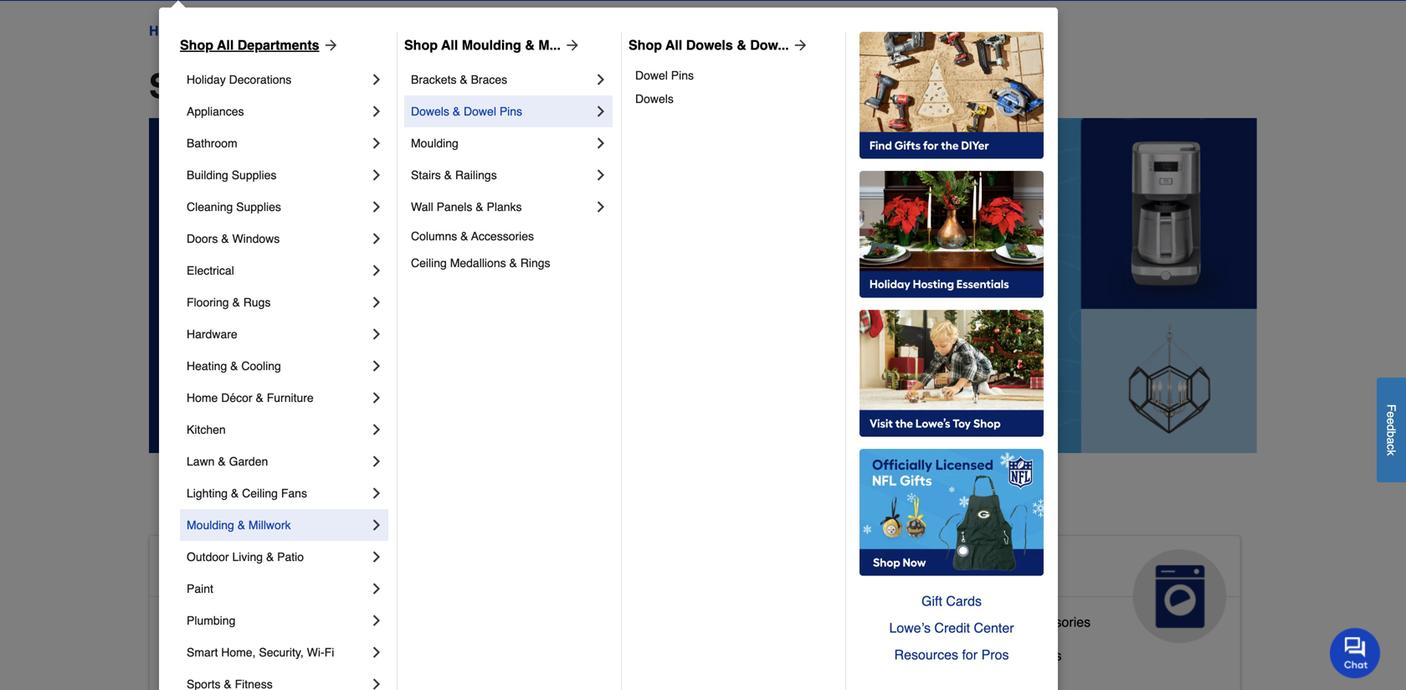 Task type: locate. For each thing, give the bounding box(es) containing it.
arrow right image up brackets & braces "link"
[[561, 37, 581, 54]]

& left the "cooling"
[[230, 359, 238, 373]]

& left m...
[[525, 37, 535, 53]]

shop
[[180, 37, 214, 53], [405, 37, 438, 53], [629, 37, 662, 53]]

dow...
[[751, 37, 790, 53]]

supplies up cleaning supplies
[[232, 168, 277, 182]]

1 horizontal spatial appliances
[[910, 556, 1035, 583]]

1 vertical spatial ceiling
[[242, 487, 278, 500]]

shop up holiday
[[180, 37, 214, 53]]

home for home
[[149, 23, 186, 39]]

lowe's
[[890, 620, 931, 636]]

ceiling
[[411, 256, 447, 270], [242, 487, 278, 500]]

cards
[[947, 593, 982, 609]]

1 horizontal spatial dowel
[[636, 69, 668, 82]]

1 vertical spatial home
[[187, 391, 218, 405]]

bathroom
[[187, 137, 238, 150], [231, 614, 289, 630]]

appliances down holiday
[[187, 105, 244, 118]]

& left "rings" at the top of the page
[[510, 256, 517, 270]]

2 horizontal spatial home
[[292, 556, 358, 583]]

moulding for moulding & millwork
[[187, 518, 234, 532]]

1 vertical spatial supplies
[[236, 200, 281, 214]]

a
[[1386, 437, 1399, 444]]

& left patio
[[266, 550, 274, 564]]

wi-
[[307, 646, 325, 659]]

1 horizontal spatial moulding
[[411, 137, 459, 150]]

holiday hosting essentials. image
[[860, 171, 1044, 298]]

& right the animal
[[621, 556, 638, 583]]

0 vertical spatial bathroom
[[187, 137, 238, 150]]

2 accessible from the top
[[163, 614, 227, 630]]

flooring & rugs
[[187, 296, 271, 309]]

fans
[[281, 487, 307, 500]]

& right doors
[[221, 232, 229, 245]]

departments for shop
[[293, 67, 498, 106]]

ceiling down columns
[[411, 256, 447, 270]]

bedroom
[[231, 648, 285, 663]]

k
[[1386, 450, 1399, 456]]

1 vertical spatial furniture
[[664, 675, 717, 690]]

supplies up the windows
[[236, 200, 281, 214]]

dowel
[[636, 69, 668, 82], [464, 105, 497, 118]]

home décor & furniture link
[[187, 382, 368, 414]]

dowels inside shop all dowels & dow... link
[[687, 37, 733, 53]]

hardware link
[[187, 318, 368, 350]]

1 vertical spatial dowel
[[464, 105, 497, 118]]

pins up moulding link
[[500, 105, 523, 118]]

0 vertical spatial moulding
[[462, 37, 522, 53]]

ceiling inside "link"
[[242, 487, 278, 500]]

pet
[[645, 556, 681, 583], [536, 675, 557, 690]]

shop up brackets
[[405, 37, 438, 53]]

departments
[[201, 23, 278, 39], [238, 37, 320, 53], [293, 67, 498, 106]]

arrow right image
[[561, 37, 581, 54], [790, 37, 810, 54]]

dowels & dowel pins
[[411, 105, 523, 118]]

building supplies
[[187, 168, 277, 182]]

accessories up chillers
[[1020, 614, 1091, 630]]

2 vertical spatial moulding
[[187, 518, 234, 532]]

home décor & furniture
[[187, 391, 314, 405]]

arrow right image
[[320, 37, 340, 54]]

1 arrow right image from the left
[[561, 37, 581, 54]]

chevron right image for hardware
[[368, 326, 385, 343]]

2 vertical spatial accessible
[[163, 648, 227, 663]]

accessible
[[163, 556, 286, 583], [163, 614, 227, 630], [163, 648, 227, 663]]

0 horizontal spatial furniture
[[267, 391, 314, 405]]

accessories up 'ceiling medallions & rings' link
[[471, 229, 534, 243]]

departments up holiday decorations link
[[238, 37, 320, 53]]

accessible for accessible bedroom
[[163, 648, 227, 663]]

supplies up pet beds, houses, & furniture 'link'
[[596, 641, 647, 657]]

chevron right image for cleaning supplies
[[368, 198, 385, 215]]

wall panels & planks
[[411, 200, 522, 214]]

1 horizontal spatial furniture
[[664, 675, 717, 690]]

moulding link
[[411, 127, 593, 159]]

find gifts for the diyer. image
[[860, 32, 1044, 159]]

& right lawn
[[218, 455, 226, 468]]

2 vertical spatial supplies
[[596, 641, 647, 657]]

moulding up outdoor
[[187, 518, 234, 532]]

furniture down heating & cooling link at the bottom
[[267, 391, 314, 405]]

0 vertical spatial ceiling
[[411, 256, 447, 270]]

brackets & braces link
[[411, 64, 593, 95]]

0 horizontal spatial appliances
[[187, 105, 244, 118]]

departments down arrow right image
[[293, 67, 498, 106]]

1 vertical spatial pins
[[500, 105, 523, 118]]

all down shop all departments link
[[241, 67, 284, 106]]

1 horizontal spatial dowels
[[636, 92, 674, 106]]

patio
[[277, 550, 304, 564]]

departments up holiday decorations
[[201, 23, 278, 39]]

f e e d b a c k
[[1386, 404, 1399, 456]]

3 shop from the left
[[629, 37, 662, 53]]

m...
[[539, 37, 561, 53]]

dowels inside 'dowels & dowel pins' link
[[411, 105, 450, 118]]

cleaning supplies
[[187, 200, 281, 214]]

ceiling medallions & rings link
[[411, 250, 610, 276]]

1 horizontal spatial arrow right image
[[790, 37, 810, 54]]

appliance parts & accessories
[[910, 614, 1091, 630]]

2 vertical spatial home
[[292, 556, 358, 583]]

accessible bedroom
[[163, 648, 285, 663]]

doors & windows
[[187, 232, 280, 245]]

all
[[217, 37, 234, 53], [441, 37, 458, 53], [666, 37, 683, 53], [241, 67, 284, 106]]

moulding inside moulding & millwork link
[[187, 518, 234, 532]]

dowel pins link
[[636, 64, 834, 87]]

pins
[[671, 69, 694, 82], [500, 105, 523, 118]]

e up d
[[1386, 411, 1399, 418]]

1 horizontal spatial appliances link
[[896, 536, 1241, 643]]

1 vertical spatial moulding
[[411, 137, 459, 150]]

supplies for livestock supplies
[[596, 641, 647, 657]]

None search field
[[530, 0, 987, 3]]

dowels down brackets
[[411, 105, 450, 118]]

0 horizontal spatial ceiling
[[242, 487, 278, 500]]

chevron right image for building supplies
[[368, 167, 385, 183]]

appliance
[[910, 614, 969, 630]]

dowels up 'dowel pins' link
[[687, 37, 733, 53]]

all up dowel pins
[[666, 37, 683, 53]]

shop all departments
[[149, 67, 498, 106]]

appliances up cards
[[910, 556, 1035, 583]]

rugs
[[243, 296, 271, 309]]

1 horizontal spatial ceiling
[[411, 256, 447, 270]]

enjoy savings year-round. no matter what you're shopping for, find what you need at a great price. image
[[149, 118, 1258, 453]]

resources for pros
[[895, 647, 1010, 662]]

0 vertical spatial accessories
[[471, 229, 534, 243]]

décor
[[221, 391, 253, 405]]

gift cards link
[[860, 588, 1044, 615]]

chevron right image for brackets & braces
[[593, 71, 610, 88]]

chat invite button image
[[1331, 627, 1382, 678]]

0 vertical spatial accessible
[[163, 556, 286, 583]]

lighting & ceiling fans link
[[187, 477, 368, 509]]

moulding inside moulding link
[[411, 137, 459, 150]]

0 vertical spatial appliances
[[187, 105, 244, 118]]

dowels inside dowels link
[[636, 92, 674, 106]]

0 vertical spatial home
[[149, 23, 186, 39]]

1 vertical spatial appliances
[[910, 556, 1035, 583]]

furniture right houses,
[[664, 675, 717, 690]]

0 horizontal spatial shop
[[180, 37, 214, 53]]

1 horizontal spatial pet
[[645, 556, 681, 583]]

living
[[232, 550, 263, 564]]

chevron right image for holiday decorations
[[368, 71, 385, 88]]

holiday decorations link
[[187, 64, 368, 95]]

moulding for moulding
[[411, 137, 459, 150]]

moulding
[[462, 37, 522, 53], [411, 137, 459, 150], [187, 518, 234, 532]]

bathroom up building
[[187, 137, 238, 150]]

1 horizontal spatial home
[[187, 391, 218, 405]]

arrow right image inside shop all dowels & dow... link
[[790, 37, 810, 54]]

security,
[[259, 646, 304, 659]]

& right 'lighting'
[[231, 487, 239, 500]]

0 vertical spatial pet
[[645, 556, 681, 583]]

& left planks
[[476, 200, 484, 214]]

all for shop all departments
[[217, 37, 234, 53]]

accessible bathroom link
[[163, 610, 289, 644]]

all up brackets & braces
[[441, 37, 458, 53]]

appliances link down decorations
[[187, 95, 368, 127]]

accessible for accessible bathroom
[[163, 614, 227, 630]]

flooring & rugs link
[[187, 286, 368, 318]]

pins down shop all dowels & dow...
[[671, 69, 694, 82]]

2 arrow right image from the left
[[790, 37, 810, 54]]

dowels down dowel pins
[[636, 92, 674, 106]]

1 vertical spatial bathroom
[[231, 614, 289, 630]]

brackets
[[411, 73, 457, 86]]

chevron right image
[[593, 103, 610, 120], [368, 167, 385, 183], [593, 167, 610, 183], [593, 198, 610, 215], [368, 262, 385, 279], [368, 294, 385, 311], [368, 326, 385, 343], [368, 358, 385, 374], [368, 485, 385, 502], [368, 517, 385, 533], [368, 549, 385, 565], [368, 644, 385, 661]]

1 accessible from the top
[[163, 556, 286, 583]]

1 e from the top
[[1386, 411, 1399, 418]]

moulding up stairs
[[411, 137, 459, 150]]

home
[[149, 23, 186, 39], [187, 391, 218, 405], [292, 556, 358, 583]]

1 vertical spatial accessible
[[163, 614, 227, 630]]

0 horizontal spatial appliances link
[[187, 95, 368, 127]]

animal
[[536, 556, 615, 583]]

dowels link
[[636, 87, 834, 111]]

arrow right image inside shop all moulding & m... link
[[561, 37, 581, 54]]

chevron right image for lawn & garden
[[368, 453, 385, 470]]

medallions
[[450, 256, 506, 270]]

chevron right image
[[368, 71, 385, 88], [593, 71, 610, 88], [368, 103, 385, 120], [368, 135, 385, 152], [593, 135, 610, 152], [368, 198, 385, 215], [368, 230, 385, 247], [368, 389, 385, 406], [368, 421, 385, 438], [368, 453, 385, 470], [368, 580, 385, 597], [368, 612, 385, 629], [368, 676, 385, 690]]

furniture
[[267, 391, 314, 405], [664, 675, 717, 690]]

e up b
[[1386, 418, 1399, 424]]

all up holiday decorations
[[217, 37, 234, 53]]

dowel down the braces
[[464, 105, 497, 118]]

0 vertical spatial pins
[[671, 69, 694, 82]]

f e e d b a c k button
[[1378, 378, 1407, 482]]

livestock supplies link
[[536, 637, 647, 671]]

chevron right image for lighting & ceiling fans
[[368, 485, 385, 502]]

shop all dowels & dow... link
[[629, 35, 810, 55]]

gift
[[922, 593, 943, 609]]

accessories
[[471, 229, 534, 243], [1020, 614, 1091, 630]]

lighting
[[187, 487, 228, 500]]

1 horizontal spatial shop
[[405, 37, 438, 53]]

0 horizontal spatial arrow right image
[[561, 37, 581, 54]]

doors & windows link
[[187, 223, 368, 255]]

0 horizontal spatial dowel
[[464, 105, 497, 118]]

cooling
[[242, 359, 281, 373]]

chevron right image for smart home, security, wi-fi
[[368, 644, 385, 661]]

0 vertical spatial supplies
[[232, 168, 277, 182]]

0 horizontal spatial accessories
[[471, 229, 534, 243]]

2 shop from the left
[[405, 37, 438, 53]]

chevron right image for flooring & rugs
[[368, 294, 385, 311]]

accessible inside "link"
[[163, 648, 227, 663]]

chevron right image for home décor & furniture
[[368, 389, 385, 406]]

all for shop all departments
[[241, 67, 284, 106]]

dowel down shop all dowels & dow...
[[636, 69, 668, 82]]

0 horizontal spatial moulding
[[187, 518, 234, 532]]

ceiling up millwork at the left of the page
[[242, 487, 278, 500]]

1 vertical spatial pet
[[536, 675, 557, 690]]

bathroom up the smart home, security, wi-fi
[[231, 614, 289, 630]]

0 vertical spatial dowel
[[636, 69, 668, 82]]

2 horizontal spatial shop
[[629, 37, 662, 53]]

moulding up the braces
[[462, 37, 522, 53]]

paint
[[187, 582, 213, 595]]

3 accessible from the top
[[163, 648, 227, 663]]

animal & pet care link
[[523, 536, 868, 643]]

0 horizontal spatial dowels
[[411, 105, 450, 118]]

pros
[[982, 647, 1010, 662]]

& right houses,
[[651, 675, 660, 690]]

shop up dowel pins
[[629, 37, 662, 53]]

1 vertical spatial accessories
[[1020, 614, 1091, 630]]

center
[[974, 620, 1015, 636]]

&
[[525, 37, 535, 53], [737, 37, 747, 53], [460, 73, 468, 86], [453, 105, 461, 118], [444, 168, 452, 182], [476, 200, 484, 214], [461, 229, 469, 243], [221, 232, 229, 245], [510, 256, 517, 270], [232, 296, 240, 309], [230, 359, 238, 373], [256, 391, 264, 405], [218, 455, 226, 468], [231, 487, 239, 500], [238, 518, 245, 532], [266, 550, 274, 564], [621, 556, 638, 583], [1007, 614, 1016, 630], [971, 648, 980, 663], [651, 675, 660, 690]]

2 horizontal spatial moulding
[[462, 37, 522, 53]]

home link
[[149, 21, 186, 41]]

2 horizontal spatial dowels
[[687, 37, 733, 53]]

appliances link up chillers
[[896, 536, 1241, 643]]

arrow right image up 'dowel pins' link
[[790, 37, 810, 54]]

0 horizontal spatial home
[[149, 23, 186, 39]]

chevron right image for plumbing
[[368, 612, 385, 629]]

1 shop from the left
[[180, 37, 214, 53]]

wine
[[983, 648, 1014, 663]]



Task type: vqa. For each thing, say whether or not it's contained in the screenshot.
phone
no



Task type: describe. For each thing, give the bounding box(es) containing it.
& right 'parts'
[[1007, 614, 1016, 630]]

arrow right image for shop all moulding & m...
[[561, 37, 581, 54]]

heating
[[187, 359, 227, 373]]

1 horizontal spatial accessories
[[1020, 614, 1091, 630]]

chevron right image for doors & windows
[[368, 230, 385, 247]]

arrow right image for shop all dowels & dow...
[[790, 37, 810, 54]]

appliance parts & accessories link
[[910, 610, 1091, 644]]

chevron right image for electrical
[[368, 262, 385, 279]]

building
[[187, 168, 228, 182]]

dowel pins
[[636, 69, 694, 82]]

columns & accessories
[[411, 229, 534, 243]]

departments for shop
[[238, 37, 320, 53]]

garden
[[229, 455, 268, 468]]

heating & cooling
[[187, 359, 281, 373]]

shop all departments link
[[180, 35, 340, 55]]

moulding & millwork
[[187, 518, 291, 532]]

livestock supplies
[[536, 641, 647, 657]]

planks
[[487, 200, 522, 214]]

& left dow...
[[737, 37, 747, 53]]

shop all moulding & m... link
[[405, 35, 581, 55]]

0 vertical spatial appliances link
[[187, 95, 368, 127]]

beverage
[[910, 648, 967, 663]]

& left rugs
[[232, 296, 240, 309]]

accessible for accessible home
[[163, 556, 286, 583]]

dowels & dowel pins link
[[411, 95, 593, 127]]

visit the lowe's toy shop. image
[[860, 310, 1044, 437]]

moulding & millwork link
[[187, 509, 368, 541]]

care
[[536, 583, 589, 610]]

brackets & braces
[[411, 73, 508, 86]]

departments link
[[201, 21, 278, 41]]

b
[[1386, 431, 1399, 437]]

c
[[1386, 444, 1399, 450]]

for
[[963, 647, 978, 662]]

lawn & garden link
[[187, 446, 368, 477]]

1 horizontal spatial pins
[[671, 69, 694, 82]]

holiday decorations
[[187, 73, 292, 86]]

pet inside the "animal & pet care"
[[645, 556, 681, 583]]

accessible home
[[163, 556, 358, 583]]

shop all departments
[[180, 37, 320, 53]]

& left millwork at the left of the page
[[238, 518, 245, 532]]

dowels for dowels
[[636, 92, 674, 106]]

shop for shop all moulding & m...
[[405, 37, 438, 53]]

dowels for dowels & dowel pins
[[411, 105, 450, 118]]

supplies for building supplies
[[232, 168, 277, 182]]

& down brackets & braces
[[453, 105, 461, 118]]

chevron right image for bathroom
[[368, 135, 385, 152]]

holiday
[[187, 73, 226, 86]]

cleaning supplies link
[[187, 191, 368, 223]]

stairs
[[411, 168, 441, 182]]

& left the braces
[[460, 73, 468, 86]]

2 e from the top
[[1386, 418, 1399, 424]]

paint link
[[187, 573, 368, 605]]

& inside the "animal & pet care"
[[621, 556, 638, 583]]

lowe's credit center
[[890, 620, 1015, 636]]

accessible home image
[[387, 549, 481, 643]]

pet beds, houses, & furniture
[[536, 675, 717, 690]]

accessible bathroom
[[163, 614, 289, 630]]

stairs & railings link
[[411, 159, 593, 191]]

fi
[[325, 646, 334, 659]]

chevron right image for wall panels & planks
[[593, 198, 610, 215]]

1 vertical spatial appliances link
[[896, 536, 1241, 643]]

shop all moulding & m...
[[405, 37, 561, 53]]

appliances image
[[1134, 549, 1228, 643]]

outdoor
[[187, 550, 229, 564]]

chevron right image for kitchen
[[368, 421, 385, 438]]

all for shop all dowels & dow...
[[666, 37, 683, 53]]

building supplies link
[[187, 159, 368, 191]]

beds,
[[560, 675, 595, 690]]

beverage & wine chillers
[[910, 648, 1062, 663]]

chevron right image for heating & cooling
[[368, 358, 385, 374]]

smart home, security, wi-fi
[[187, 646, 334, 659]]

wall
[[411, 200, 434, 214]]

houses,
[[598, 675, 647, 690]]

windows
[[232, 232, 280, 245]]

0 horizontal spatial pins
[[500, 105, 523, 118]]

shop for shop all dowels & dow...
[[629, 37, 662, 53]]

electrical
[[187, 264, 234, 277]]

home for home décor & furniture
[[187, 391, 218, 405]]

0 horizontal spatial pet
[[536, 675, 557, 690]]

& left pros
[[971, 648, 980, 663]]

lawn
[[187, 455, 215, 468]]

outdoor living & patio
[[187, 550, 304, 564]]

0 vertical spatial furniture
[[267, 391, 314, 405]]

animal & pet care image
[[761, 549, 854, 643]]

beverage & wine chillers link
[[910, 644, 1062, 677]]

& right stairs
[[444, 168, 452, 182]]

f
[[1386, 404, 1399, 411]]

columns
[[411, 229, 457, 243]]

railings
[[456, 168, 497, 182]]

chevron right image for dowels & dowel pins
[[593, 103, 610, 120]]

parts
[[972, 614, 1003, 630]]

chevron right image for outdoor living & patio
[[368, 549, 385, 565]]

supplies for cleaning supplies
[[236, 200, 281, 214]]

gift cards
[[922, 593, 982, 609]]

chevron right image for stairs & railings
[[593, 167, 610, 183]]

columns & accessories link
[[411, 223, 610, 250]]

cleaning
[[187, 200, 233, 214]]

chevron right image for paint
[[368, 580, 385, 597]]

chevron right image for moulding
[[593, 135, 610, 152]]

furniture inside 'link'
[[664, 675, 717, 690]]

smart
[[187, 646, 218, 659]]

resources for pros link
[[860, 642, 1044, 668]]

& right the décor
[[256, 391, 264, 405]]

heating & cooling link
[[187, 350, 368, 382]]

resources
[[895, 647, 959, 662]]

kitchen
[[187, 423, 226, 436]]

all for shop all moulding & m...
[[441, 37, 458, 53]]

chillers
[[1018, 648, 1062, 663]]

shop
[[149, 67, 233, 106]]

electrical link
[[187, 255, 368, 286]]

ceiling medallions & rings
[[411, 256, 551, 270]]

chevron right image for moulding & millwork
[[368, 517, 385, 533]]

home,
[[221, 646, 256, 659]]

kitchen link
[[187, 414, 368, 446]]

chevron right image for appliances
[[368, 103, 385, 120]]

lowe's credit center link
[[860, 615, 1044, 642]]

moulding inside shop all moulding & m... link
[[462, 37, 522, 53]]

plumbing
[[187, 614, 236, 627]]

panels
[[437, 200, 473, 214]]

& down wall panels & planks
[[461, 229, 469, 243]]

shop for shop all departments
[[180, 37, 214, 53]]

officially licensed n f l gifts. shop now. image
[[860, 449, 1044, 576]]

pet beds, houses, & furniture link
[[536, 671, 717, 690]]



